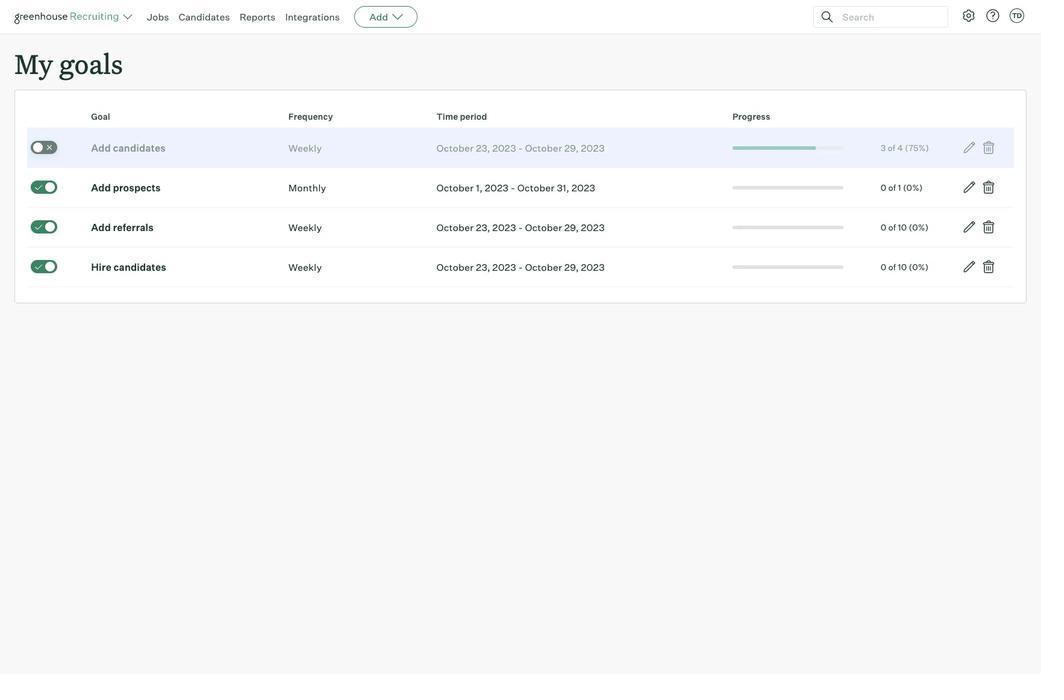 Task type: describe. For each thing, give the bounding box(es) containing it.
progress bar for add referrals
[[733, 226, 844, 229]]

my goals
[[14, 46, 123, 81]]

td
[[1012, 11, 1022, 20]]

candidates for hire candidates
[[114, 261, 166, 273]]

add for add candidates
[[91, 142, 111, 154]]

edit goal icon image for add candidates
[[962, 141, 977, 155]]

remove goal icon image for add candidates
[[982, 141, 996, 155]]

remove goal icon image for add referrals
[[982, 220, 996, 235]]

monthly
[[289, 182, 326, 194]]

(75%)
[[905, 143, 929, 153]]

- for add candidates
[[519, 142, 523, 154]]

goals
[[59, 46, 123, 81]]

integrations
[[285, 11, 340, 23]]

23, for add referrals
[[476, 222, 490, 234]]

hire candidates
[[91, 261, 166, 273]]

add prospects
[[91, 182, 161, 194]]

3
[[881, 143, 886, 153]]

add for add
[[370, 11, 388, 23]]

add button
[[354, 6, 418, 28]]

jobs link
[[147, 11, 169, 23]]

0 of 10 (0%) for candidates
[[881, 262, 929, 272]]

add referrals
[[91, 222, 154, 234]]

of for add candidates
[[888, 143, 896, 153]]

candidates
[[179, 11, 230, 23]]

referrals
[[113, 222, 154, 234]]

29, for hire candidates
[[565, 261, 579, 273]]

td button
[[1008, 6, 1027, 25]]

weekly for hire candidates
[[289, 261, 322, 273]]

add candidates
[[91, 142, 166, 154]]

goal
[[91, 112, 110, 122]]

prospects
[[113, 182, 161, 194]]

time period
[[437, 112, 487, 122]]

weekly for add candidates
[[289, 142, 322, 154]]

0 for add prospects
[[881, 182, 887, 193]]

frequency
[[289, 112, 333, 122]]

edit goal icon image for add referrals
[[962, 220, 977, 235]]

0 for hire candidates
[[881, 262, 887, 272]]

4
[[898, 143, 903, 153]]

of for add prospects
[[889, 182, 896, 193]]

(0%) for hire candidates
[[909, 262, 929, 272]]

edit goal icon image for add prospects
[[962, 180, 977, 195]]

time
[[437, 112, 458, 122]]

10 for hire candidates
[[898, 262, 907, 272]]

my
[[14, 46, 53, 81]]

1
[[898, 182, 901, 193]]

october 1, 2023 - october 31, 2023
[[437, 182, 596, 194]]

of for hire candidates
[[889, 262, 896, 272]]

- for add referrals
[[519, 222, 523, 234]]

hire
[[91, 261, 111, 273]]

0 for add referrals
[[881, 222, 887, 232]]

23, for hire candidates
[[476, 261, 490, 273]]

edit goal icon image for hire candidates
[[962, 260, 977, 274]]



Task type: vqa. For each thing, say whether or not it's contained in the screenshot.


Task type: locate. For each thing, give the bounding box(es) containing it.
2 vertical spatial (0%)
[[909, 262, 929, 272]]

None checkbox
[[31, 141, 57, 154], [31, 181, 57, 194], [31, 260, 57, 273], [31, 141, 57, 154], [31, 181, 57, 194], [31, 260, 57, 273]]

edit goal icon image
[[962, 141, 977, 155], [962, 180, 977, 195], [962, 220, 977, 235], [962, 260, 977, 274]]

add
[[370, 11, 388, 23], [91, 142, 111, 154], [91, 182, 111, 194], [91, 222, 111, 234]]

2 remove goal icon image from the top
[[982, 180, 996, 195]]

29, for add candidates
[[565, 142, 579, 154]]

2 vertical spatial 0
[[881, 262, 887, 272]]

3 29, from the top
[[565, 261, 579, 273]]

1 29, from the top
[[565, 142, 579, 154]]

3 edit goal icon image from the top
[[962, 220, 977, 235]]

period
[[460, 112, 487, 122]]

td button
[[1010, 8, 1025, 23]]

10 for add referrals
[[898, 222, 907, 232]]

add inside popup button
[[370, 11, 388, 23]]

3 remove goal icon image from the top
[[982, 220, 996, 235]]

-
[[519, 142, 523, 154], [511, 182, 515, 194], [519, 222, 523, 234], [519, 261, 523, 273]]

october
[[437, 142, 474, 154], [525, 142, 562, 154], [437, 182, 474, 194], [518, 182, 555, 194], [437, 222, 474, 234], [525, 222, 562, 234], [437, 261, 474, 273], [525, 261, 562, 273]]

0 vertical spatial 23,
[[476, 142, 490, 154]]

2 vertical spatial 23,
[[476, 261, 490, 273]]

1,
[[476, 182, 483, 194]]

0 vertical spatial 29,
[[565, 142, 579, 154]]

candidates for add candidates
[[113, 142, 166, 154]]

1 edit goal icon image from the top
[[962, 141, 977, 155]]

1 10 from the top
[[898, 222, 907, 232]]

29, for add referrals
[[565, 222, 579, 234]]

None checkbox
[[31, 220, 57, 234]]

3 0 from the top
[[881, 262, 887, 272]]

(0%)
[[903, 182, 923, 193], [909, 222, 929, 232], [909, 262, 929, 272]]

candidates right hire
[[114, 261, 166, 273]]

integrations link
[[285, 11, 340, 23]]

0
[[881, 182, 887, 193], [881, 222, 887, 232], [881, 262, 887, 272]]

reports link
[[240, 11, 276, 23]]

add for add prospects
[[91, 182, 111, 194]]

2 vertical spatial october 23, 2023 - october 29, 2023
[[437, 261, 605, 273]]

progress bar for add prospects
[[733, 186, 844, 190]]

1 23, from the top
[[476, 142, 490, 154]]

4 edit goal icon image from the top
[[962, 260, 977, 274]]

reports
[[240, 11, 276, 23]]

2 10 from the top
[[898, 262, 907, 272]]

jobs
[[147, 11, 169, 23]]

0 vertical spatial october 23, 2023 - october 29, 2023
[[437, 142, 605, 154]]

1 vertical spatial 0
[[881, 222, 887, 232]]

1 vertical spatial october 23, 2023 - october 29, 2023
[[437, 222, 605, 234]]

october 23, 2023 - october 29, 2023 for add candidates
[[437, 142, 605, 154]]

4 remove goal icon image from the top
[[982, 260, 996, 274]]

weekly for add referrals
[[289, 222, 322, 234]]

10
[[898, 222, 907, 232], [898, 262, 907, 272]]

Search text field
[[840, 8, 937, 26]]

of for add referrals
[[889, 222, 896, 232]]

31,
[[557, 182, 570, 194]]

1 0 from the top
[[881, 182, 887, 193]]

candidates
[[113, 142, 166, 154], [114, 261, 166, 273]]

3 october 23, 2023 - october 29, 2023 from the top
[[437, 261, 605, 273]]

greenhouse recruiting image
[[14, 10, 123, 24]]

1 vertical spatial 23,
[[476, 222, 490, 234]]

1 vertical spatial 29,
[[565, 222, 579, 234]]

0 vertical spatial candidates
[[113, 142, 166, 154]]

(0%) for add prospects
[[903, 182, 923, 193]]

of
[[888, 143, 896, 153], [889, 182, 896, 193], [889, 222, 896, 232], [889, 262, 896, 272]]

1 vertical spatial candidates
[[114, 261, 166, 273]]

2 23, from the top
[[476, 222, 490, 234]]

0 vertical spatial (0%)
[[903, 182, 923, 193]]

2 0 from the top
[[881, 222, 887, 232]]

2 october 23, 2023 - october 29, 2023 from the top
[[437, 222, 605, 234]]

0 vertical spatial 10
[[898, 222, 907, 232]]

1 remove goal icon image from the top
[[982, 141, 996, 155]]

weekly
[[289, 142, 322, 154], [289, 222, 322, 234], [289, 261, 322, 273]]

3 of 4 (75%)
[[881, 143, 929, 153]]

0 vertical spatial 0
[[881, 182, 887, 193]]

1 vertical spatial weekly
[[289, 222, 322, 234]]

(0%) for add referrals
[[909, 222, 929, 232]]

- for add prospects
[[511, 182, 515, 194]]

0 of 10 (0%)
[[881, 222, 929, 232], [881, 262, 929, 272]]

3 weekly from the top
[[289, 261, 322, 273]]

1 vertical spatial 0 of 10 (0%)
[[881, 262, 929, 272]]

october 23, 2023 - october 29, 2023 for hire candidates
[[437, 261, 605, 273]]

progress
[[733, 112, 771, 122]]

2 weekly from the top
[[289, 222, 322, 234]]

1 vertical spatial 10
[[898, 262, 907, 272]]

progress bar for hire candidates
[[733, 266, 844, 269]]

configure image
[[962, 8, 976, 23]]

1 0 of 10 (0%) from the top
[[881, 222, 929, 232]]

candidates up prospects
[[113, 142, 166, 154]]

29,
[[565, 142, 579, 154], [565, 222, 579, 234], [565, 261, 579, 273]]

1 vertical spatial (0%)
[[909, 222, 929, 232]]

october 23, 2023 - october 29, 2023 for add referrals
[[437, 222, 605, 234]]

3 23, from the top
[[476, 261, 490, 273]]

1 weekly from the top
[[289, 142, 322, 154]]

remove goal icon image
[[982, 141, 996, 155], [982, 180, 996, 195], [982, 220, 996, 235], [982, 260, 996, 274]]

progress bar for add candidates
[[705, 146, 844, 150]]

2 vertical spatial weekly
[[289, 261, 322, 273]]

2 edit goal icon image from the top
[[962, 180, 977, 195]]

add for add referrals
[[91, 222, 111, 234]]

23, for add candidates
[[476, 142, 490, 154]]

- for hire candidates
[[519, 261, 523, 273]]

0 vertical spatial weekly
[[289, 142, 322, 154]]

candidates link
[[179, 11, 230, 23]]

0 of 1 (0%)
[[881, 182, 923, 193]]

2 vertical spatial 29,
[[565, 261, 579, 273]]

2 29, from the top
[[565, 222, 579, 234]]

0 vertical spatial 0 of 10 (0%)
[[881, 222, 929, 232]]

october 23, 2023 - october 29, 2023
[[437, 142, 605, 154], [437, 222, 605, 234], [437, 261, 605, 273]]

progress bar
[[705, 146, 844, 150], [733, 186, 844, 190], [733, 226, 844, 229], [733, 266, 844, 269]]

0 of 10 (0%) for referrals
[[881, 222, 929, 232]]

2023
[[493, 142, 516, 154], [581, 142, 605, 154], [485, 182, 509, 194], [572, 182, 596, 194], [493, 222, 516, 234], [581, 222, 605, 234], [493, 261, 516, 273], [581, 261, 605, 273]]

2 0 of 10 (0%) from the top
[[881, 262, 929, 272]]

remove goal icon image for add prospects
[[982, 180, 996, 195]]

23,
[[476, 142, 490, 154], [476, 222, 490, 234], [476, 261, 490, 273]]

remove goal icon image for hire candidates
[[982, 260, 996, 274]]

1 october 23, 2023 - october 29, 2023 from the top
[[437, 142, 605, 154]]



